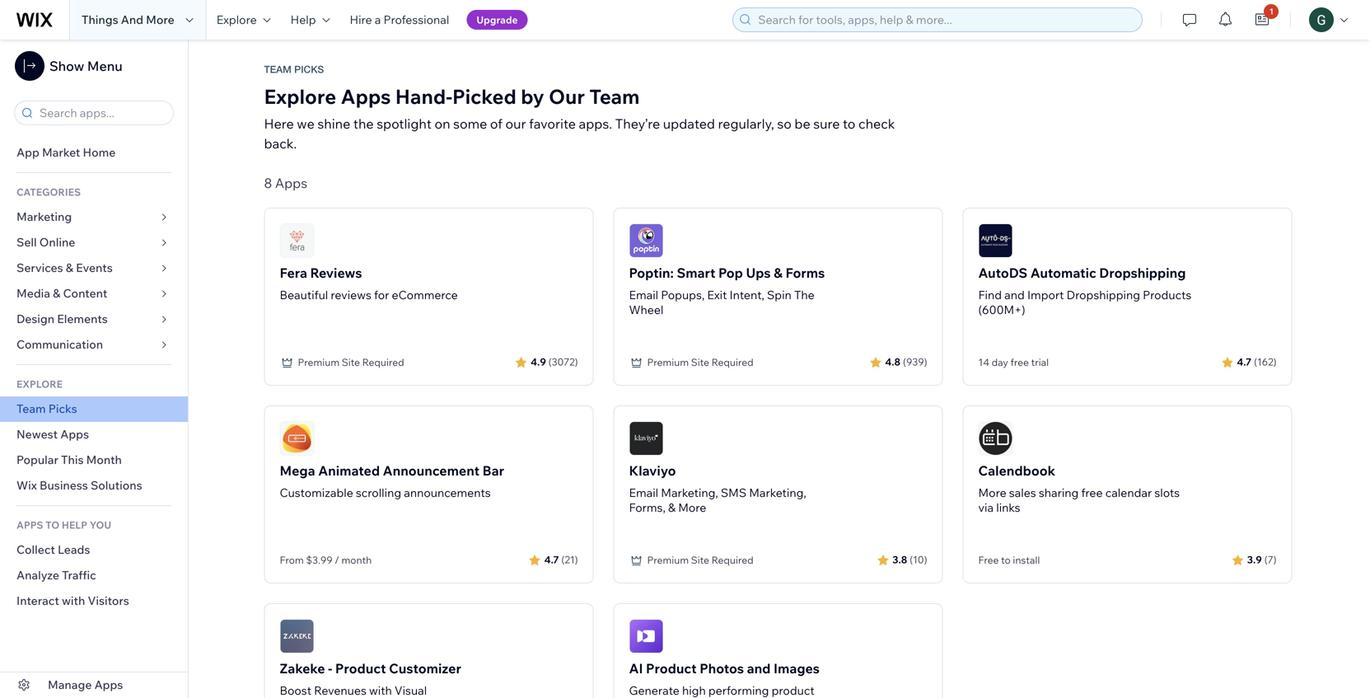 Task type: vqa. For each thing, say whether or not it's contained in the screenshot.


Task type: describe. For each thing, give the bounding box(es) containing it.
newest apps link
[[0, 422, 188, 448]]

4.9 (3072)
[[531, 356, 578, 368]]

popups,
[[661, 288, 705, 302]]

more inside calendbook more sales sharing free calendar slots via links
[[979, 485, 1007, 500]]

premium site required for pop
[[647, 356, 754, 368]]

marketing link
[[0, 204, 188, 230]]

services & events
[[16, 260, 113, 275]]

collect
[[16, 542, 55, 557]]

design
[[16, 312, 54, 326]]

Search for tools, apps, help & more... field
[[754, 8, 1138, 31]]

our
[[506, 115, 526, 132]]

premium site required for beautiful
[[298, 356, 404, 368]]

leads
[[58, 542, 90, 557]]

required for reviews
[[362, 356, 404, 368]]

calendbook logo image
[[979, 421, 1013, 456]]

the
[[794, 288, 815, 302]]

updated
[[663, 115, 715, 132]]

apps.
[[579, 115, 612, 132]]

0 vertical spatial team
[[264, 63, 292, 75]]

4.8
[[885, 356, 901, 368]]

content
[[63, 286, 107, 300]]

events
[[76, 260, 113, 275]]

0 horizontal spatial free
[[1011, 356, 1029, 368]]

day
[[992, 356, 1009, 368]]

of
[[490, 115, 503, 132]]

ai product photos and images logo image
[[629, 619, 664, 654]]

1 marketing, from the left
[[661, 485, 719, 500]]

app market home
[[16, 145, 116, 159]]

site for pop
[[691, 356, 710, 368]]

media & content link
[[0, 281, 188, 307]]

1 horizontal spatial to
[[1002, 554, 1011, 566]]

to
[[45, 519, 60, 531]]

/
[[335, 554, 339, 566]]

1 vertical spatial team
[[590, 84, 640, 109]]

help
[[62, 519, 87, 531]]

a
[[375, 12, 381, 27]]

ups
[[746, 265, 771, 281]]

4.7 for autods automatic dropshipping
[[1237, 356, 1252, 368]]

from
[[280, 554, 304, 566]]

collect leads link
[[0, 537, 188, 563]]

exit
[[707, 288, 727, 302]]

customizable
[[280, 485, 353, 500]]

required for sms
[[712, 554, 754, 566]]

here we shine the spotlight on some of our favorite apps. they're updated regularly, so be sure to check back.
[[264, 115, 895, 152]]

(3072)
[[549, 356, 578, 368]]

design elements link
[[0, 307, 188, 332]]

shine
[[318, 115, 351, 132]]

popular this month
[[16, 452, 122, 467]]

elements
[[57, 312, 108, 326]]

professional
[[384, 12, 449, 27]]

show menu button
[[15, 51, 123, 81]]

slots
[[1155, 485, 1180, 500]]

sidebar element
[[0, 40, 189, 698]]

traffic
[[62, 568, 96, 582]]

(600m+)
[[979, 302, 1026, 317]]

1 horizontal spatial picks
[[294, 63, 324, 75]]

& inside klaviyo email marketing, sms marketing, forms, & more
[[668, 500, 676, 515]]

performing
[[709, 683, 769, 698]]

intent,
[[730, 288, 765, 302]]

(162)
[[1254, 356, 1277, 368]]

hire
[[350, 12, 372, 27]]

collect leads
[[16, 542, 90, 557]]

1 vertical spatial dropshipping
[[1067, 288, 1141, 302]]

product inside ai product photos and images generate high performing product
[[646, 660, 697, 677]]

analyze
[[16, 568, 59, 582]]

(21)
[[562, 553, 578, 566]]

poptin: smart pop ups & forms email popups, exit intent, spin the wheel
[[629, 265, 825, 317]]

they're
[[615, 115, 660, 132]]

animated
[[318, 462, 380, 479]]

team picks inside team picks link
[[16, 401, 77, 416]]

ai product photos and images generate high performing product
[[629, 660, 820, 698]]

site for beautiful
[[342, 356, 360, 368]]

find
[[979, 288, 1002, 302]]

the
[[353, 115, 374, 132]]

revenues
[[314, 683, 367, 698]]

scrolling
[[356, 485, 401, 500]]

(939)
[[903, 356, 928, 368]]

2 marketing, from the left
[[749, 485, 807, 500]]

show
[[49, 58, 84, 74]]

from $3.99 / month
[[280, 554, 372, 566]]

media & content
[[16, 286, 107, 300]]

upgrade
[[477, 14, 518, 26]]

sell
[[16, 235, 37, 249]]

hire a professional
[[350, 12, 449, 27]]

things and more
[[82, 12, 174, 27]]

newest apps
[[16, 427, 89, 441]]

design elements
[[16, 312, 108, 326]]

sales
[[1009, 485, 1037, 500]]

month
[[342, 554, 372, 566]]

apps for explore
[[341, 84, 391, 109]]

forms
[[786, 265, 825, 281]]

automatic
[[1031, 265, 1097, 281]]

0 vertical spatial team picks
[[264, 63, 324, 75]]

& inside poptin: smart pop ups & forms email popups, exit intent, spin the wheel
[[774, 265, 783, 281]]

3.9 (7)
[[1248, 553, 1277, 566]]

free inside calendbook more sales sharing free calendar slots via links
[[1082, 485, 1103, 500]]

via
[[979, 500, 994, 515]]

autods automatic dropshipping logo image
[[979, 223, 1013, 258]]

premium for beautiful
[[298, 356, 340, 368]]

help button
[[281, 0, 340, 40]]

help
[[291, 12, 316, 27]]

ecommerce
[[392, 288, 458, 302]]

check
[[859, 115, 895, 132]]

premium for pop
[[647, 356, 689, 368]]

explore for explore apps hand-picked by our team
[[264, 84, 336, 109]]

services
[[16, 260, 63, 275]]

to inside here we shine the spotlight on some of our favorite apps. they're updated regularly, so be sure to check back.
[[843, 115, 856, 132]]

and inside ai product photos and images generate high performing product
[[747, 660, 771, 677]]



Task type: locate. For each thing, give the bounding box(es) containing it.
premium for marketing,
[[647, 554, 689, 566]]

1 vertical spatial team picks
[[16, 401, 77, 416]]

marketing, down klaviyo
[[661, 485, 719, 500]]

1 horizontal spatial product
[[646, 660, 697, 677]]

media
[[16, 286, 50, 300]]

3.8
[[893, 553, 908, 566]]

1 vertical spatial 4.7
[[545, 553, 559, 566]]

communication link
[[0, 332, 188, 358]]

more inside klaviyo email marketing, sms marketing, forms, & more
[[678, 500, 707, 515]]

newest
[[16, 427, 58, 441]]

picks up 'newest apps'
[[48, 401, 77, 416]]

1 vertical spatial email
[[629, 485, 659, 500]]

fera
[[280, 265, 307, 281]]

1 email from the top
[[629, 288, 659, 302]]

1 vertical spatial with
[[369, 683, 392, 698]]

interact
[[16, 593, 59, 608]]

manage apps link
[[0, 673, 188, 698]]

on
[[435, 115, 450, 132]]

app market home link
[[0, 140, 188, 166]]

site down exit
[[691, 356, 710, 368]]

with
[[62, 593, 85, 608], [369, 683, 392, 698]]

explore
[[217, 12, 257, 27], [264, 84, 336, 109]]

by
[[521, 84, 545, 109]]

wix business solutions link
[[0, 473, 188, 499]]

required down for
[[362, 356, 404, 368]]

to right free
[[1002, 554, 1011, 566]]

& left events
[[66, 260, 73, 275]]

0 horizontal spatial marketing,
[[661, 485, 719, 500]]

2 horizontal spatial more
[[979, 485, 1007, 500]]

premium down forms,
[[647, 554, 689, 566]]

1 horizontal spatial team
[[264, 63, 292, 75]]

some
[[453, 115, 487, 132]]

2 vertical spatial more
[[678, 500, 707, 515]]

1 vertical spatial more
[[979, 485, 1007, 500]]

& inside 'link'
[[66, 260, 73, 275]]

marketing, right sms
[[749, 485, 807, 500]]

apps for newest
[[60, 427, 89, 441]]

links
[[997, 500, 1021, 515]]

0 vertical spatial email
[[629, 288, 659, 302]]

and up (600m+)
[[1005, 288, 1025, 302]]

trial
[[1032, 356, 1049, 368]]

1 vertical spatial to
[[1002, 554, 1011, 566]]

dropshipping up products
[[1100, 265, 1186, 281]]

apps up the
[[341, 84, 391, 109]]

premium site required down klaviyo email marketing, sms marketing, forms, & more
[[647, 554, 754, 566]]

and
[[121, 12, 143, 27]]

1 horizontal spatial and
[[1005, 288, 1025, 302]]

1 vertical spatial and
[[747, 660, 771, 677]]

apps
[[341, 84, 391, 109], [275, 175, 307, 191], [60, 427, 89, 441], [94, 677, 123, 692]]

this
[[61, 452, 84, 467]]

announcement
[[383, 462, 480, 479]]

beautiful
[[280, 288, 328, 302]]

premium down the beautiful
[[298, 356, 340, 368]]

explore apps hand-picked by our team
[[264, 84, 640, 109]]

&
[[66, 260, 73, 275], [774, 265, 783, 281], [53, 286, 60, 300], [668, 500, 676, 515]]

and up performing
[[747, 660, 771, 677]]

email up forms,
[[629, 485, 659, 500]]

free right sharing
[[1082, 485, 1103, 500]]

hire a professional link
[[340, 0, 459, 40]]

ai
[[629, 660, 643, 677]]

dropshipping down automatic
[[1067, 288, 1141, 302]]

1 button
[[1245, 0, 1281, 40]]

2 product from the left
[[646, 660, 697, 677]]

& right ups
[[774, 265, 783, 281]]

with inside zakeke - product customizer boost revenues with visual
[[369, 683, 392, 698]]

to right the sure
[[843, 115, 856, 132]]

explore for explore
[[217, 12, 257, 27]]

regularly,
[[718, 115, 775, 132]]

0 vertical spatial more
[[146, 12, 174, 27]]

product inside zakeke - product customizer boost revenues with visual
[[335, 660, 386, 677]]

email inside klaviyo email marketing, sms marketing, forms, & more
[[629, 485, 659, 500]]

more
[[146, 12, 174, 27], [979, 485, 1007, 500], [678, 500, 707, 515]]

poptin: smart pop ups & forms logo image
[[629, 223, 664, 258]]

0 horizontal spatial team picks
[[16, 401, 77, 416]]

team picks down "help"
[[264, 63, 324, 75]]

premium site required for marketing,
[[647, 554, 754, 566]]

team up 'apps.'
[[590, 84, 640, 109]]

calendbook
[[979, 462, 1056, 479]]

business
[[40, 478, 88, 492]]

0 horizontal spatial 4.7
[[545, 553, 559, 566]]

0 vertical spatial dropshipping
[[1100, 265, 1186, 281]]

apps up this
[[60, 427, 89, 441]]

1 horizontal spatial 4.7
[[1237, 356, 1252, 368]]

0 horizontal spatial product
[[335, 660, 386, 677]]

product
[[335, 660, 386, 677], [646, 660, 697, 677]]

0 vertical spatial picks
[[294, 63, 324, 75]]

explore up we
[[264, 84, 336, 109]]

0 horizontal spatial and
[[747, 660, 771, 677]]

4.7 left (21)
[[545, 553, 559, 566]]

wix business solutions
[[16, 478, 142, 492]]

be
[[795, 115, 811, 132]]

0 vertical spatial with
[[62, 593, 85, 608]]

required for ups
[[712, 356, 754, 368]]

explore left "help"
[[217, 12, 257, 27]]

free right day
[[1011, 356, 1029, 368]]

premium site required down exit
[[647, 356, 754, 368]]

sure
[[814, 115, 840, 132]]

1 horizontal spatial with
[[369, 683, 392, 698]]

8
[[264, 175, 272, 191]]

email up wheel
[[629, 288, 659, 302]]

site for marketing,
[[691, 554, 710, 566]]

spin
[[767, 288, 792, 302]]

picks down help button
[[294, 63, 324, 75]]

with inside sidebar element
[[62, 593, 85, 608]]

and
[[1005, 288, 1025, 302], [747, 660, 771, 677]]

explore
[[16, 378, 63, 390]]

customizer
[[389, 660, 461, 677]]

& right forms,
[[668, 500, 676, 515]]

more right and
[[146, 12, 174, 27]]

team picks
[[264, 63, 324, 75], [16, 401, 77, 416]]

back.
[[264, 135, 297, 152]]

zakeke - product customizer logo image
[[280, 619, 314, 654]]

1 horizontal spatial marketing,
[[749, 485, 807, 500]]

0 horizontal spatial team
[[16, 401, 46, 416]]

images
[[774, 660, 820, 677]]

interact with visitors link
[[0, 588, 188, 614]]

picks inside sidebar element
[[48, 401, 77, 416]]

apps to help you
[[16, 519, 111, 531]]

0 vertical spatial 4.7
[[1237, 356, 1252, 368]]

fera reviews logo image
[[280, 223, 314, 258]]

product
[[772, 683, 815, 698]]

4.7 left (162)
[[1237, 356, 1252, 368]]

picked
[[452, 84, 517, 109]]

klaviyo
[[629, 462, 676, 479]]

app
[[16, 145, 39, 159]]

premium site required down reviews
[[298, 356, 404, 368]]

team down explore
[[16, 401, 46, 416]]

required
[[362, 356, 404, 368], [712, 356, 754, 368], [712, 554, 754, 566]]

apps right "8"
[[275, 175, 307, 191]]

1 vertical spatial picks
[[48, 401, 77, 416]]

0 horizontal spatial explore
[[217, 12, 257, 27]]

more right forms,
[[678, 500, 707, 515]]

0 horizontal spatial with
[[62, 593, 85, 608]]

team inside sidebar element
[[16, 401, 46, 416]]

apps for manage
[[94, 677, 123, 692]]

0 vertical spatial and
[[1005, 288, 1025, 302]]

(10)
[[910, 553, 928, 566]]

apps right manage
[[94, 677, 123, 692]]

required down sms
[[712, 554, 754, 566]]

popular
[[16, 452, 58, 467]]

team picks down explore
[[16, 401, 77, 416]]

we
[[297, 115, 315, 132]]

4.7 (21)
[[545, 553, 578, 566]]

0 horizontal spatial to
[[843, 115, 856, 132]]

wheel
[[629, 302, 664, 317]]

apps for 8
[[275, 175, 307, 191]]

klaviyo logo image
[[629, 421, 664, 456]]

with down traffic
[[62, 593, 85, 608]]

hand-
[[395, 84, 452, 109]]

2 vertical spatial team
[[16, 401, 46, 416]]

and inside autods automatic dropshipping find and import dropshipping products (600m+)
[[1005, 288, 1025, 302]]

8 apps
[[264, 175, 307, 191]]

product up generate on the bottom of page
[[646, 660, 697, 677]]

1 vertical spatial free
[[1082, 485, 1103, 500]]

calendbook more sales sharing free calendar slots via links
[[979, 462, 1180, 515]]

reviews
[[310, 265, 362, 281]]

services & events link
[[0, 255, 188, 281]]

product up revenues at the bottom left of page
[[335, 660, 386, 677]]

4.9
[[531, 356, 546, 368]]

1 horizontal spatial team picks
[[264, 63, 324, 75]]

1 product from the left
[[335, 660, 386, 677]]

analyze traffic link
[[0, 563, 188, 588]]

categories
[[16, 186, 81, 198]]

email
[[629, 288, 659, 302], [629, 485, 659, 500]]

team picks link
[[0, 396, 188, 422]]

site down klaviyo email marketing, sms marketing, forms, & more
[[691, 554, 710, 566]]

0 vertical spatial free
[[1011, 356, 1029, 368]]

visual
[[395, 683, 427, 698]]

4.7 for mega animated announcement bar
[[545, 553, 559, 566]]

0 vertical spatial explore
[[217, 12, 257, 27]]

manage apps
[[48, 677, 123, 692]]

14 day free trial
[[979, 356, 1049, 368]]

1 vertical spatial explore
[[264, 84, 336, 109]]

0 horizontal spatial more
[[146, 12, 174, 27]]

products
[[1143, 288, 1192, 302]]

& right media
[[53, 286, 60, 300]]

2 email from the top
[[629, 485, 659, 500]]

team up here
[[264, 63, 292, 75]]

online
[[39, 235, 75, 249]]

Search apps... field
[[35, 101, 168, 124]]

premium down wheel
[[647, 356, 689, 368]]

2 horizontal spatial team
[[590, 84, 640, 109]]

0 horizontal spatial picks
[[48, 401, 77, 416]]

mega animated announcement bar logo image
[[280, 421, 314, 456]]

zakeke
[[280, 660, 325, 677]]

email inside poptin: smart pop ups & forms email popups, exit intent, spin the wheel
[[629, 288, 659, 302]]

solutions
[[91, 478, 142, 492]]

1 horizontal spatial free
[[1082, 485, 1103, 500]]

0 vertical spatial to
[[843, 115, 856, 132]]

1
[[1270, 6, 1274, 16]]

required down intent,
[[712, 356, 754, 368]]

bar
[[483, 462, 504, 479]]

site down reviews
[[342, 356, 360, 368]]

1 horizontal spatial more
[[678, 500, 707, 515]]

apps
[[16, 519, 43, 531]]

more up via
[[979, 485, 1007, 500]]

1 horizontal spatial explore
[[264, 84, 336, 109]]

with left visual
[[369, 683, 392, 698]]



